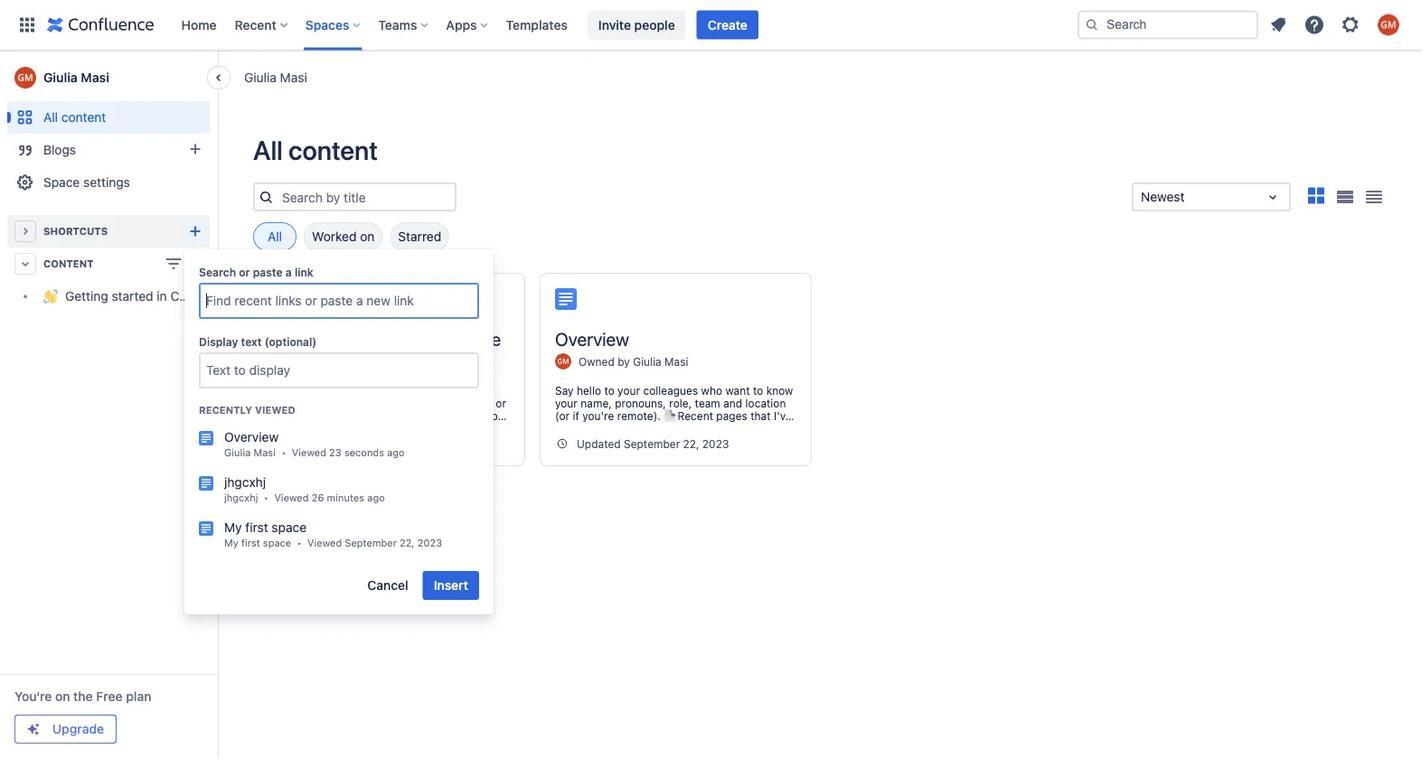 Task type: vqa. For each thing, say whether or not it's contained in the screenshot.
on in the Space ELEMENT
yes



Task type: locate. For each thing, give the bounding box(es) containing it.
0 horizontal spatial updated
[[290, 438, 334, 450]]

0 horizontal spatial in
[[157, 289, 167, 304]]

1 horizontal spatial getting
[[269, 328, 327, 350]]

all content up search by title field
[[253, 135, 378, 166]]

2023
[[416, 438, 443, 450], [703, 438, 729, 450], [418, 538, 442, 549]]

minutes
[[327, 492, 365, 504]]

2 list item image from the top
[[199, 477, 213, 491]]

on for worked
[[360, 229, 375, 244]]

• inside my first space my first space • viewed september 22, 2023
[[297, 538, 302, 549]]

1 updated september 22, 2023 from the left
[[290, 438, 443, 450]]

content up the blogs
[[61, 110, 106, 125]]

1 vertical spatial all
[[253, 135, 283, 166]]

0 vertical spatial overview
[[555, 328, 630, 350]]

list item image for jhgcxhj
[[199, 477, 213, 491]]

list item image inside 'overview' option
[[199, 431, 213, 446]]

1 giulia masi from the left
[[244, 70, 307, 85]]

giulia inside space element
[[43, 70, 78, 85]]

all content
[[43, 110, 106, 125], [253, 135, 378, 166]]

1 horizontal spatial in
[[392, 328, 406, 350]]

the
[[73, 690, 93, 705]]

1 jhgcxhj from the top
[[224, 475, 266, 490]]

updated
[[290, 438, 334, 450], [577, 438, 621, 450]]

worked
[[312, 229, 357, 244]]

recently viewed
[[199, 405, 296, 417]]

1 list item image from the top
[[199, 431, 213, 446]]

getting started in confluence down content "dropdown button"
[[65, 289, 237, 304]]

giulia masi link down the 'recent' dropdown button
[[244, 68, 307, 86]]

getting
[[65, 289, 108, 304], [269, 328, 327, 350]]

22, inside my first space my first space • viewed september 22, 2023
[[400, 538, 415, 549]]

in
[[157, 289, 167, 304], [392, 328, 406, 350]]

masi down recently viewed
[[254, 447, 276, 459]]

my first space my first space • viewed september 22, 2023
[[224, 521, 442, 549]]

1 horizontal spatial overview
[[555, 328, 630, 350]]

viewed left "26"
[[274, 492, 309, 504]]

1 profile picture image from the left
[[269, 354, 285, 370]]

•
[[281, 447, 286, 459], [264, 492, 269, 504], [297, 538, 302, 549]]

home
[[181, 17, 217, 32]]

ago right minutes
[[367, 492, 385, 504]]

content
[[61, 110, 106, 125], [289, 135, 378, 166]]

0 horizontal spatial ago
[[367, 492, 385, 504]]

overview inside "overview giulia masi • viewed 23 seconds ago"
[[224, 430, 279, 445]]

0 horizontal spatial profile picture image
[[269, 354, 285, 370]]

list item image
[[199, 522, 213, 536]]

first
[[245, 521, 268, 535], [241, 538, 260, 549]]

by
[[331, 355, 344, 368], [618, 355, 630, 368]]

1 horizontal spatial all content
[[253, 135, 378, 166]]

1 horizontal spatial owned by
[[579, 355, 633, 368]]

0 vertical spatial confluence
[[170, 289, 237, 304]]

0 horizontal spatial overview
[[224, 430, 279, 445]]

add shortcut image
[[185, 221, 206, 242]]

jhgcxhj option
[[185, 467, 494, 512]]

on left the
[[55, 690, 70, 705]]

in down content "dropdown button"
[[157, 289, 167, 304]]

giulia masi link
[[7, 60, 210, 96], [244, 68, 307, 86]]

masi down the 'recent' dropdown button
[[280, 70, 307, 85]]

september
[[337, 438, 394, 450], [624, 438, 680, 450], [345, 538, 397, 549]]

1 my from the top
[[224, 521, 242, 535]]

0 horizontal spatial confluence
[[170, 289, 237, 304]]

• left "26"
[[264, 492, 269, 504]]

0 horizontal spatial by
[[331, 355, 344, 368]]

list item image inside jhgcxhj option
[[199, 477, 213, 491]]

started
[[112, 289, 153, 304], [332, 328, 388, 350]]

compact list image
[[1364, 186, 1386, 208]]

create link
[[697, 10, 759, 39]]

create a page image
[[185, 253, 206, 275]]

overview down page icon
[[555, 328, 630, 350]]

1 horizontal spatial owned
[[579, 355, 615, 368]]

confluence image
[[47, 14, 154, 36], [47, 14, 154, 36]]

jhgcxhj
[[224, 475, 266, 490], [224, 492, 258, 504]]

create
[[708, 17, 748, 32]]

banner
[[0, 0, 1422, 51]]

all
[[43, 110, 58, 125], [253, 135, 283, 166], [268, 229, 282, 244]]

giulia masi link up all content link
[[7, 60, 210, 96]]

paste
[[253, 266, 283, 279]]

all content inside all content link
[[43, 110, 106, 125]]

overview
[[555, 328, 630, 350], [224, 430, 279, 445]]

0 vertical spatial list item image
[[199, 431, 213, 446]]

22, for getting started in confluence
[[397, 438, 413, 450]]

list item image up list item image
[[199, 477, 213, 491]]

help icon image
[[1304, 14, 1326, 36]]

1 vertical spatial space
[[263, 538, 291, 549]]

0 vertical spatial space
[[272, 521, 307, 535]]

viewed inside my first space my first space • viewed september 22, 2023
[[308, 538, 342, 549]]

1 horizontal spatial profile picture image
[[555, 354, 572, 370]]

1 horizontal spatial ago
[[387, 447, 405, 459]]

0 horizontal spatial updated september 22, 2023
[[290, 438, 443, 450]]

1 vertical spatial confluence
[[410, 328, 501, 350]]

my
[[224, 521, 242, 535], [224, 538, 239, 549]]

• down jhgcxhj jhgcxhj • viewed 26 minutes ago
[[297, 538, 302, 549]]

owned by for getting started in confluence
[[292, 355, 347, 368]]

2 giulia masi from the left
[[43, 70, 109, 85]]

space
[[272, 521, 307, 535], [263, 538, 291, 549]]

1 horizontal spatial giulia masi
[[244, 70, 307, 85]]

• inside jhgcxhj jhgcxhj • viewed 26 minutes ago
[[264, 492, 269, 504]]

notification icon image
[[1268, 14, 1290, 36]]

0 vertical spatial jhgcxhj
[[224, 475, 266, 490]]

22, for overview
[[683, 438, 700, 450]]

confluence inside space element
[[170, 289, 237, 304]]

1 vertical spatial list item image
[[199, 477, 213, 491]]

overview giulia masi • viewed 23 seconds ago
[[224, 430, 405, 459]]

0 vertical spatial •
[[281, 447, 286, 459]]

search or paste a link
[[199, 266, 314, 279]]

overview down recently viewed
[[224, 430, 279, 445]]

0 vertical spatial in
[[157, 289, 167, 304]]

my first space option
[[185, 512, 494, 557]]

or
[[239, 266, 250, 279]]

1 vertical spatial on
[[55, 690, 70, 705]]

22,
[[397, 438, 413, 450], [683, 438, 700, 450], [400, 538, 415, 549]]

overview option
[[185, 421, 494, 467]]

worked on button
[[304, 223, 383, 251]]

viewed
[[255, 405, 296, 417], [292, 447, 326, 459], [274, 492, 309, 504], [308, 538, 342, 549]]

Search by title field
[[277, 185, 455, 210]]

content
[[43, 258, 94, 270]]

0 horizontal spatial content
[[61, 110, 106, 125]]

2 vertical spatial all
[[268, 229, 282, 244]]

1 by from the left
[[331, 355, 344, 368]]

getting right text
[[269, 328, 327, 350]]

1 horizontal spatial by
[[618, 355, 630, 368]]

first right list item image
[[245, 521, 268, 535]]

0 horizontal spatial owned
[[292, 355, 328, 368]]

on right worked
[[360, 229, 375, 244]]

updated for getting started in confluence
[[290, 438, 334, 450]]

giulia down recently viewed
[[224, 447, 251, 459]]

0 vertical spatial all
[[43, 110, 58, 125]]

1 vertical spatial first
[[241, 538, 260, 549]]

in up display text (optional) field
[[392, 328, 406, 350]]

1 owned by from the left
[[292, 355, 347, 368]]

1 horizontal spatial on
[[360, 229, 375, 244]]

space element
[[0, 0, 1422, 759]]

ago
[[387, 447, 405, 459], [367, 492, 385, 504]]

all right create a blog icon
[[253, 135, 283, 166]]

23
[[329, 447, 342, 459]]

started down content "dropdown button"
[[112, 289, 153, 304]]

giulia
[[244, 70, 277, 85], [43, 70, 78, 85], [224, 447, 251, 459]]

profile picture image down (optional)
[[269, 354, 285, 370]]

0 vertical spatial all content
[[43, 110, 106, 125]]

1 horizontal spatial updated
[[577, 438, 621, 450]]

masi up all content link
[[81, 70, 109, 85]]

2 owned from the left
[[579, 355, 615, 368]]

giulia masi inside space element
[[43, 70, 109, 85]]

content up search by title field
[[289, 135, 378, 166]]

profile picture image down page icon
[[555, 354, 572, 370]]

all up paste
[[268, 229, 282, 244]]

0 vertical spatial content
[[61, 110, 106, 125]]

0 horizontal spatial masi
[[81, 70, 109, 85]]

0 horizontal spatial owned by
[[292, 355, 347, 368]]

1 horizontal spatial updated september 22, 2023
[[577, 438, 729, 450]]

a
[[286, 266, 292, 279]]

getting down the content
[[65, 289, 108, 304]]

first down jhgcxhj jhgcxhj • viewed 26 minutes ago
[[241, 538, 260, 549]]

owned
[[292, 355, 328, 368], [579, 355, 615, 368]]

2 horizontal spatial •
[[297, 538, 302, 549]]

:wave: image
[[269, 289, 292, 312], [269, 289, 292, 312]]

2 by from the left
[[618, 355, 630, 368]]

1 vertical spatial all content
[[253, 135, 378, 166]]

jhgcxhj left "26"
[[224, 492, 258, 504]]

2 updated september 22, 2023 from the left
[[577, 438, 729, 450]]

you're
[[14, 690, 52, 705]]

all button
[[253, 223, 297, 251]]

on for you're
[[55, 690, 70, 705]]

0 horizontal spatial started
[[112, 289, 153, 304]]

getting started in confluence up display text (optional) field
[[269, 328, 501, 350]]

1 vertical spatial jhgcxhj
[[224, 492, 258, 504]]

upgrade
[[52, 722, 104, 737]]

1 vertical spatial •
[[264, 492, 269, 504]]

• up jhgcxhj jhgcxhj • viewed 26 minutes ago
[[281, 447, 286, 459]]

getting started in confluence
[[65, 289, 237, 304], [269, 328, 501, 350]]

content button
[[7, 248, 210, 280]]

0 vertical spatial ago
[[387, 447, 405, 459]]

(optional)
[[265, 336, 317, 348]]

giulia up all content link
[[43, 70, 78, 85]]

september for getting started in confluence
[[337, 438, 394, 450]]

viewed down "26"
[[308, 538, 342, 549]]

space
[[43, 175, 80, 190]]

1 horizontal spatial •
[[281, 447, 286, 459]]

2 owned by from the left
[[579, 355, 633, 368]]

0 horizontal spatial •
[[264, 492, 269, 504]]

on inside space element
[[55, 690, 70, 705]]

1 vertical spatial started
[[332, 328, 388, 350]]

0 horizontal spatial all content
[[43, 110, 106, 125]]

updated september 22, 2023
[[290, 438, 443, 450], [577, 438, 729, 450]]

0 vertical spatial started
[[112, 289, 153, 304]]

list item image for overview
[[199, 431, 213, 446]]

all content link
[[7, 101, 210, 134]]

all content up the blogs
[[43, 110, 106, 125]]

giulia masi up all content link
[[43, 70, 109, 85]]

1 horizontal spatial masi
[[254, 447, 276, 459]]

0 vertical spatial getting started in confluence
[[65, 289, 237, 304]]

home link
[[176, 10, 222, 39]]

2 horizontal spatial masi
[[280, 70, 307, 85]]

0 horizontal spatial getting
[[65, 289, 108, 304]]

updated for overview
[[577, 438, 621, 450]]

0 horizontal spatial giulia masi
[[43, 70, 109, 85]]

display text (optional)
[[199, 336, 317, 348]]

0 horizontal spatial on
[[55, 690, 70, 705]]

2 vertical spatial •
[[297, 538, 302, 549]]

started up display text (optional) field
[[332, 328, 388, 350]]

list item image
[[199, 431, 213, 446], [199, 477, 213, 491]]

1 horizontal spatial content
[[289, 135, 378, 166]]

on inside button
[[360, 229, 375, 244]]

banner containing home
[[0, 0, 1422, 51]]

giulia down the 'recent' dropdown button
[[244, 70, 277, 85]]

profile picture image
[[269, 354, 285, 370], [555, 354, 572, 370]]

jhgcxhj down recently viewed
[[224, 475, 266, 490]]

masi
[[280, 70, 307, 85], [81, 70, 109, 85], [254, 447, 276, 459]]

giulia masi
[[244, 70, 307, 85], [43, 70, 109, 85]]

ago inside jhgcxhj jhgcxhj • viewed 26 minutes ago
[[367, 492, 385, 504]]

2 profile picture image from the left
[[555, 354, 572, 370]]

profile picture image for overview
[[555, 354, 572, 370]]

ago right seconds
[[387, 447, 405, 459]]

1 vertical spatial my
[[224, 538, 239, 549]]

0 vertical spatial my
[[224, 521, 242, 535]]

viewed left 23
[[292, 447, 326, 459]]

0 vertical spatial on
[[360, 229, 375, 244]]

spaces
[[306, 17, 349, 32]]

on
[[360, 229, 375, 244], [55, 690, 70, 705]]

1 owned from the left
[[292, 355, 328, 368]]

content inside space element
[[61, 110, 106, 125]]

apps
[[446, 17, 477, 32]]

1 vertical spatial overview
[[224, 430, 279, 445]]

all up the blogs
[[43, 110, 58, 125]]

1 vertical spatial ago
[[367, 492, 385, 504]]

worked on
[[312, 229, 375, 244]]

viewed inside "overview giulia masi • viewed 23 seconds ago"
[[292, 447, 326, 459]]

plan
[[126, 690, 151, 705]]

invite people
[[599, 17, 675, 32]]

1 vertical spatial getting started in confluence
[[269, 328, 501, 350]]

0 horizontal spatial getting started in confluence
[[65, 289, 237, 304]]

confluence
[[170, 289, 237, 304], [410, 328, 501, 350]]

teams
[[378, 17, 417, 32]]

1 updated from the left
[[290, 438, 334, 450]]

giulia masi down the 'recent' dropdown button
[[244, 70, 307, 85]]

you're on the free plan
[[14, 690, 151, 705]]

owned by
[[292, 355, 347, 368], [579, 355, 633, 368]]

0 horizontal spatial giulia masi link
[[7, 60, 210, 96]]

2 updated from the left
[[577, 438, 621, 450]]

0 vertical spatial getting
[[65, 289, 108, 304]]

list item image down recently
[[199, 431, 213, 446]]

apps button
[[441, 10, 495, 39]]

Display text (optional) field
[[201, 355, 478, 387]]



Task type: describe. For each thing, give the bounding box(es) containing it.
templates
[[506, 17, 568, 32]]

settings
[[83, 175, 130, 190]]

overview for overview giulia masi • viewed 23 seconds ago
[[224, 430, 279, 445]]

ago inside "overview giulia masi • viewed 23 seconds ago"
[[387, 447, 405, 459]]

started inside getting started in confluence link
[[112, 289, 153, 304]]

global element
[[11, 0, 1078, 50]]

owned for getting started in confluence
[[292, 355, 328, 368]]

0 vertical spatial first
[[245, 521, 268, 535]]

open image
[[1263, 186, 1284, 208]]

getting started in confluence inside space element
[[65, 289, 237, 304]]

blogs
[[43, 142, 76, 157]]

create a blog image
[[185, 138, 206, 160]]

upgrade button
[[15, 716, 116, 744]]

people
[[635, 17, 675, 32]]

updated september 22, 2023 for overview
[[577, 438, 729, 450]]

invite people button
[[588, 10, 686, 39]]

seconds
[[345, 447, 384, 459]]

display
[[199, 336, 238, 348]]

viewed inside jhgcxhj jhgcxhj • viewed 26 minutes ago
[[274, 492, 309, 504]]

cancel button
[[357, 572, 419, 601]]

search
[[199, 266, 236, 279]]

profile picture image for getting started in confluence
[[269, 354, 285, 370]]

insert button
[[423, 572, 479, 601]]

all inside 'all' 'button'
[[268, 229, 282, 244]]

masi inside space element
[[81, 70, 109, 85]]

overview for overview
[[555, 328, 630, 350]]

settings icon image
[[1341, 14, 1362, 36]]

26
[[312, 492, 324, 504]]

2023 inside my first space my first space • viewed september 22, 2023
[[418, 538, 442, 549]]

starred
[[398, 229, 442, 244]]

getting started in confluence link
[[7, 280, 237, 313]]

Search or paste a link field
[[201, 285, 478, 317]]

blogs link
[[7, 134, 210, 166]]

text
[[241, 336, 262, 348]]

recent
[[235, 17, 277, 32]]

cancel
[[367, 578, 409, 593]]

owned by for overview
[[579, 355, 633, 368]]

masi inside "overview giulia masi • viewed 23 seconds ago"
[[254, 447, 276, 459]]

giulia inside "overview giulia masi • viewed 23 seconds ago"
[[224, 447, 251, 459]]

premium image
[[26, 723, 41, 737]]

spaces button
[[300, 10, 368, 39]]

appswitcher icon image
[[16, 14, 38, 36]]

1 horizontal spatial confluence
[[410, 328, 501, 350]]

updated september 22, 2023 for getting started in confluence
[[290, 438, 443, 450]]

recently
[[199, 405, 252, 417]]

jhgcxhj jhgcxhj • viewed 26 minutes ago
[[224, 475, 385, 504]]

your profile and preferences image
[[1379, 14, 1400, 36]]

in inside space element
[[157, 289, 167, 304]]

2023 for overview
[[703, 438, 729, 450]]

templates link
[[501, 10, 573, 39]]

by for overview
[[618, 355, 630, 368]]

1 vertical spatial getting
[[269, 328, 327, 350]]

link
[[295, 266, 314, 279]]

owned for overview
[[579, 355, 615, 368]]

Search field
[[1078, 10, 1259, 39]]

search image
[[1085, 18, 1100, 32]]

by for getting started in confluence
[[331, 355, 344, 368]]

september inside my first space my first space • viewed september 22, 2023
[[345, 538, 397, 549]]

recent button
[[229, 10, 295, 39]]

1 vertical spatial content
[[289, 135, 378, 166]]

recently viewed list box
[[185, 421, 494, 557]]

insert
[[434, 578, 469, 593]]

• inside "overview giulia masi • viewed 23 seconds ago"
[[281, 447, 286, 459]]

2 jhgcxhj from the top
[[224, 492, 258, 504]]

cards image
[[1306, 185, 1328, 207]]

1 vertical spatial in
[[392, 328, 406, 350]]

newest
[[1142, 190, 1185, 204]]

1 horizontal spatial started
[[332, 328, 388, 350]]

free
[[96, 690, 123, 705]]

starred button
[[390, 223, 450, 251]]

viewed right recently
[[255, 405, 296, 417]]

2023 for getting started in confluence
[[416, 438, 443, 450]]

1 horizontal spatial getting started in confluence
[[269, 328, 501, 350]]

all inside all content link
[[43, 110, 58, 125]]

september for overview
[[624, 438, 680, 450]]

list image
[[1337, 191, 1355, 203]]

invite
[[599, 17, 631, 32]]

page image
[[555, 289, 577, 310]]

space settings
[[43, 175, 130, 190]]

teams button
[[373, 10, 435, 39]]

space settings link
[[7, 166, 210, 199]]

getting inside getting started in confluence link
[[65, 289, 108, 304]]

1 horizontal spatial giulia masi link
[[244, 68, 307, 86]]

2 my from the top
[[224, 538, 239, 549]]



